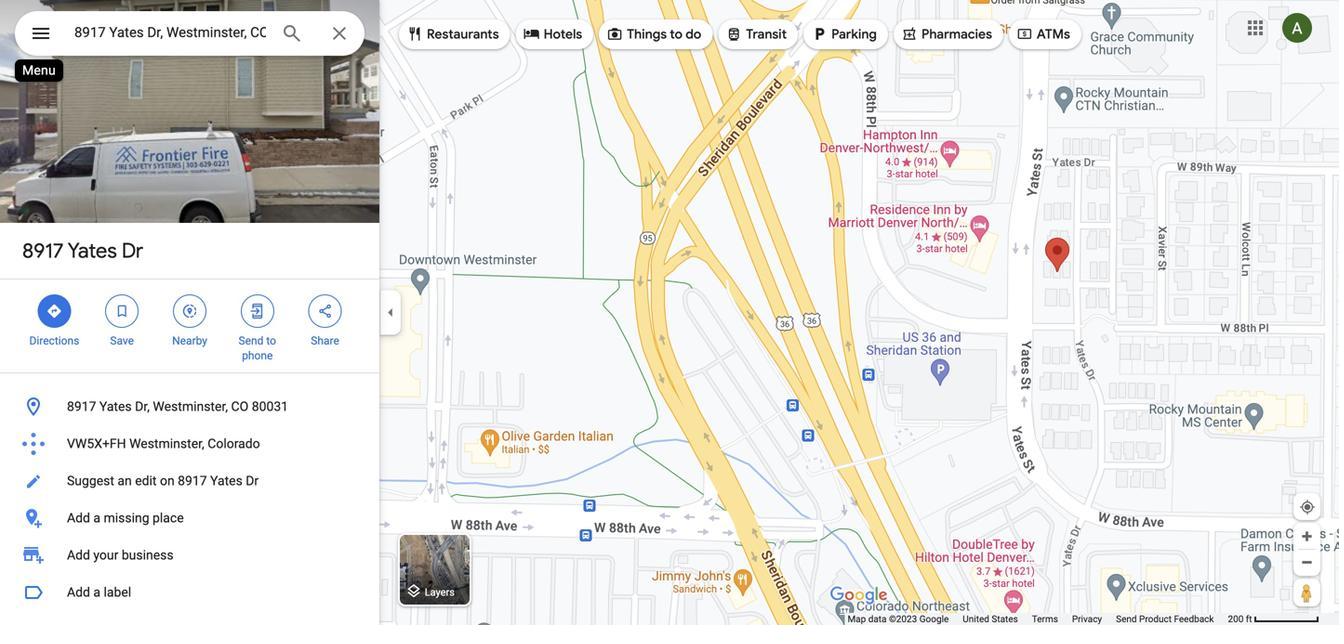 Task type: locate. For each thing, give the bounding box(es) containing it.
0 vertical spatial a
[[93, 511, 100, 526]]

8917 right on
[[178, 474, 207, 489]]

send inside button
[[1116, 614, 1137, 626]]

add
[[67, 511, 90, 526], [67, 548, 90, 564], [67, 586, 90, 601]]

1 horizontal spatial 8917
[[67, 399, 96, 415]]

8917 Yates Dr, Westminster, CO 80031 field
[[15, 11, 365, 56]]

co
[[231, 399, 249, 415]]

dr up the 
[[122, 238, 143, 264]]

place
[[153, 511, 184, 526]]

parking
[[832, 26, 877, 43]]

westminster, up vw5x+fh westminster, colorado button
[[153, 399, 228, 415]]

send left product
[[1116, 614, 1137, 626]]

add a missing place
[[67, 511, 184, 526]]

0 vertical spatial add
[[67, 511, 90, 526]]

privacy
[[1072, 614, 1102, 626]]

add for add your business
[[67, 548, 90, 564]]

send
[[239, 335, 264, 348], [1116, 614, 1137, 626]]

a inside add a missing place button
[[93, 511, 100, 526]]

send inside send to phone
[[239, 335, 264, 348]]

send product feedback button
[[1116, 614, 1214, 626]]

map
[[848, 614, 866, 626]]

footer containing map data ©2023 google
[[848, 614, 1228, 626]]

on
[[160, 474, 175, 489]]

do
[[686, 26, 702, 43]]

a left label
[[93, 586, 100, 601]]

missing
[[104, 511, 149, 526]]

united states button
[[963, 614, 1018, 626]]

1 horizontal spatial to
[[670, 26, 683, 43]]

dr,
[[135, 399, 150, 415]]

 transit
[[726, 24, 787, 44]]

8917 up the vw5x+fh
[[67, 399, 96, 415]]

product
[[1139, 614, 1172, 626]]

0 vertical spatial to
[[670, 26, 683, 43]]


[[114, 301, 130, 322]]

to
[[670, 26, 683, 43], [266, 335, 276, 348]]

suggest an edit on 8917 yates dr
[[67, 474, 259, 489]]

 hotels
[[523, 24, 582, 44]]

yates for dr
[[68, 238, 117, 264]]


[[1017, 24, 1033, 44]]

1 vertical spatial add
[[67, 548, 90, 564]]


[[249, 301, 266, 322]]

google account: angela cha  
(angela.cha@adept.ai) image
[[1283, 13, 1312, 43]]

1 add from the top
[[67, 511, 90, 526]]

dr
[[122, 238, 143, 264], [246, 474, 259, 489]]

a
[[93, 511, 100, 526], [93, 586, 100, 601]]

1 a from the top
[[93, 511, 100, 526]]

a left missing at the left bottom
[[93, 511, 100, 526]]

yates inside button
[[99, 399, 132, 415]]

label
[[104, 586, 131, 601]]

8917
[[22, 238, 64, 264], [67, 399, 96, 415], [178, 474, 207, 489]]

yates down colorado
[[210, 474, 243, 489]]

an
[[118, 474, 132, 489]]

feedback
[[1174, 614, 1214, 626]]

hotels
[[544, 26, 582, 43]]

 pharmacies
[[901, 24, 992, 44]]

ft
[[1246, 614, 1252, 626]]

0 vertical spatial westminster,
[[153, 399, 228, 415]]

a for missing
[[93, 511, 100, 526]]

2 a from the top
[[93, 586, 100, 601]]

0 vertical spatial yates
[[68, 238, 117, 264]]

add down the suggest
[[67, 511, 90, 526]]

add your business
[[67, 548, 174, 564]]

westminster,
[[153, 399, 228, 415], [129, 437, 204, 452]]

footer inside google maps element
[[848, 614, 1228, 626]]

none field inside 8917 yates dr, westminster, co 80031 field
[[74, 21, 266, 44]]


[[607, 24, 623, 44]]

0 vertical spatial send
[[239, 335, 264, 348]]

 restaurants
[[406, 24, 499, 44]]

1 horizontal spatial dr
[[246, 474, 259, 489]]

to inside send to phone
[[266, 335, 276, 348]]

restaurants
[[427, 26, 499, 43]]

1 vertical spatial send
[[1116, 614, 1137, 626]]

0 horizontal spatial to
[[266, 335, 276, 348]]

send product feedback
[[1116, 614, 1214, 626]]

yates
[[68, 238, 117, 264], [99, 399, 132, 415], [210, 474, 243, 489]]

1 vertical spatial westminster,
[[129, 437, 204, 452]]

8917 up 
[[22, 238, 64, 264]]

footer
[[848, 614, 1228, 626]]

show street view coverage image
[[1294, 579, 1321, 607]]


[[46, 301, 63, 322]]

google maps element
[[0, 0, 1339, 626]]

edit
[[135, 474, 157, 489]]

0 vertical spatial dr
[[122, 238, 143, 264]]

None field
[[74, 21, 266, 44]]

add inside button
[[67, 511, 90, 526]]

0 horizontal spatial 8917
[[22, 238, 64, 264]]

business
[[122, 548, 174, 564]]

2 vertical spatial 8917
[[178, 474, 207, 489]]

2 add from the top
[[67, 548, 90, 564]]

add inside 'link'
[[67, 548, 90, 564]]

2 vertical spatial yates
[[210, 474, 243, 489]]

layers
[[425, 587, 455, 599]]

1 vertical spatial a
[[93, 586, 100, 601]]

1 vertical spatial to
[[266, 335, 276, 348]]

directions
[[29, 335, 79, 348]]

united states
[[963, 614, 1018, 626]]

dr down colorado
[[246, 474, 259, 489]]

atms
[[1037, 26, 1070, 43]]

a inside add a label button
[[93, 586, 100, 601]]

 atms
[[1017, 24, 1070, 44]]

1 vertical spatial yates
[[99, 399, 132, 415]]

to left do
[[670, 26, 683, 43]]

add left label
[[67, 586, 90, 601]]

add inside button
[[67, 586, 90, 601]]

add left your
[[67, 548, 90, 564]]

3 add from the top
[[67, 586, 90, 601]]

8917 for 8917 yates dr, westminster, co 80031
[[67, 399, 96, 415]]

add for add a label
[[67, 586, 90, 601]]

 parking
[[811, 24, 877, 44]]

yates left dr,
[[99, 399, 132, 415]]

2 horizontal spatial 8917
[[178, 474, 207, 489]]

vw5x+fh
[[67, 437, 126, 452]]

a for label
[[93, 586, 100, 601]]

suggest
[[67, 474, 114, 489]]

yates inside "button"
[[210, 474, 243, 489]]

send up phone at the bottom
[[239, 335, 264, 348]]

8917 inside 8917 yates dr, westminster, co 80031 button
[[67, 399, 96, 415]]

transit
[[746, 26, 787, 43]]

0 horizontal spatial send
[[239, 335, 264, 348]]

1 vertical spatial dr
[[246, 474, 259, 489]]

2 vertical spatial add
[[67, 586, 90, 601]]

westminster, up on
[[129, 437, 204, 452]]

1 vertical spatial 8917
[[67, 399, 96, 415]]

8917 inside suggest an edit on 8917 yates dr "button"
[[178, 474, 207, 489]]

0 vertical spatial 8917
[[22, 238, 64, 264]]

to up phone at the bottom
[[266, 335, 276, 348]]

yates up the 
[[68, 238, 117, 264]]

1 horizontal spatial send
[[1116, 614, 1137, 626]]

0 horizontal spatial dr
[[122, 238, 143, 264]]

your
[[93, 548, 118, 564]]

200 ft button
[[1228, 614, 1320, 626]]

states
[[992, 614, 1018, 626]]



Task type: vqa. For each thing, say whether or not it's contained in the screenshot.


Task type: describe. For each thing, give the bounding box(es) containing it.

[[317, 301, 334, 322]]

google
[[920, 614, 949, 626]]

 button
[[15, 11, 67, 60]]

terms
[[1032, 614, 1058, 626]]

vw5x+fh westminster, colorado
[[67, 437, 260, 452]]

westminster, inside vw5x+fh westminster, colorado button
[[129, 437, 204, 452]]

8917 yates dr, westminster, co 80031
[[67, 399, 288, 415]]

colorado
[[208, 437, 260, 452]]

200 ft
[[1228, 614, 1252, 626]]

actions for 8917 yates dr region
[[0, 280, 379, 373]]

data
[[868, 614, 887, 626]]


[[181, 301, 198, 322]]

send for send to phone
[[239, 335, 264, 348]]


[[30, 20, 52, 47]]

share
[[311, 335, 339, 348]]

privacy button
[[1072, 614, 1102, 626]]

200
[[1228, 614, 1244, 626]]

add for add a missing place
[[67, 511, 90, 526]]

 things to do
[[607, 24, 702, 44]]

send for send product feedback
[[1116, 614, 1137, 626]]


[[523, 24, 540, 44]]

zoom out image
[[1300, 556, 1314, 570]]

save
[[110, 335, 134, 348]]


[[406, 24, 423, 44]]

©2023
[[889, 614, 917, 626]]

send to phone
[[239, 335, 276, 363]]

suggest an edit on 8917 yates dr button
[[0, 463, 379, 500]]

8917 yates dr, westminster, co 80031 button
[[0, 389, 379, 426]]

united
[[963, 614, 990, 626]]

80031
[[252, 399, 288, 415]]


[[811, 24, 828, 44]]

 search field
[[15, 11, 365, 60]]

vw5x+fh westminster, colorado button
[[0, 426, 379, 463]]

dr inside "button"
[[246, 474, 259, 489]]

westminster, inside 8917 yates dr, westminster, co 80031 button
[[153, 399, 228, 415]]


[[726, 24, 742, 44]]

to inside  things to do
[[670, 26, 683, 43]]

add your business link
[[0, 538, 379, 575]]

things
[[627, 26, 667, 43]]

pharmacies
[[922, 26, 992, 43]]

8917 yates dr main content
[[0, 0, 379, 626]]

yates for dr,
[[99, 399, 132, 415]]

collapse side panel image
[[380, 303, 401, 323]]

terms button
[[1032, 614, 1058, 626]]

8917 for 8917 yates dr
[[22, 238, 64, 264]]

add a label button
[[0, 575, 379, 612]]

map data ©2023 google
[[848, 614, 949, 626]]

add a label
[[67, 586, 131, 601]]

show your location image
[[1299, 499, 1316, 516]]

nearby
[[172, 335, 207, 348]]


[[901, 24, 918, 44]]

zoom in image
[[1300, 530, 1314, 544]]

phone
[[242, 350, 273, 363]]

add a missing place button
[[0, 500, 379, 538]]

8917 yates dr
[[22, 238, 143, 264]]



